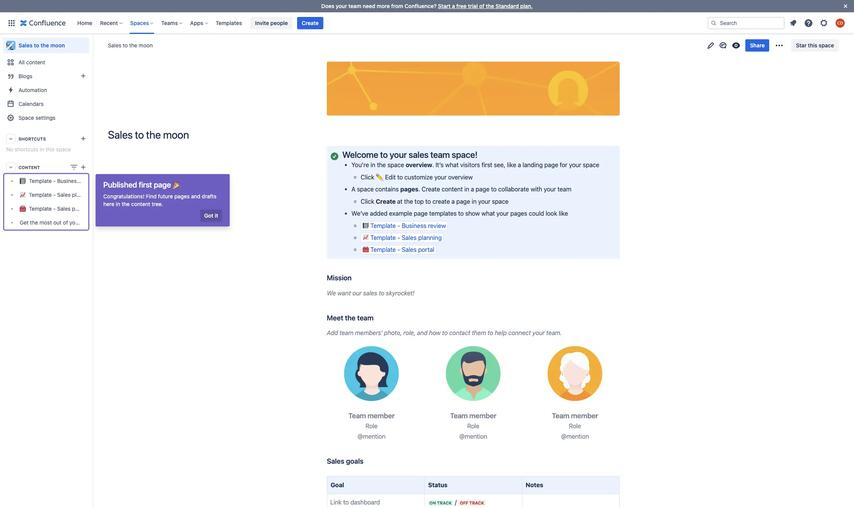 Task type: describe. For each thing, give the bounding box(es) containing it.
1 horizontal spatial of
[[479, 3, 485, 9]]

content button
[[3, 160, 89, 174]]

want
[[338, 290, 351, 297]]

shortcuts
[[19, 136, 46, 141]]

more actions image
[[775, 41, 784, 50]]

recent
[[100, 19, 118, 26]]

1 horizontal spatial pages
[[400, 186, 419, 193]]

top
[[415, 198, 424, 205]]

off
[[460, 501, 468, 506]]

create a page image
[[79, 163, 88, 172]]

could
[[529, 210, 544, 217]]

collaborate
[[498, 186, 529, 193]]

tree.
[[152, 201, 163, 207]]

share button
[[746, 39, 770, 52]]

create a blog image
[[79, 71, 88, 81]]

in down visitors
[[465, 186, 469, 193]]

page down a space contains pages . create content in a page to collaborate with your team
[[456, 198, 470, 205]]

people
[[271, 19, 288, 26]]

trial
[[468, 3, 478, 9]]

get
[[20, 220, 29, 226]]

more
[[377, 3, 390, 9]]

show
[[466, 210, 480, 217]]

you're in the space overview . it's what visitors first see, like a landing page for your space
[[352, 162, 600, 169]]

sales to the moon inside space element
[[19, 42, 65, 49]]

all content link
[[3, 56, 89, 69]]

:notebook: image
[[363, 222, 369, 228]]

content inside space element
[[26, 59, 45, 66]]

template - sales planning for template - sales planning 'link'
[[29, 192, 93, 198]]

sales goals
[[327, 457, 364, 466]]

Search field
[[708, 17, 785, 29]]

from
[[391, 3, 403, 9]]

copy image for mission
[[351, 273, 360, 283]]

a left landing
[[518, 162, 521, 169]]

0 horizontal spatial like
[[507, 162, 516, 169]]

your up show
[[478, 198, 491, 205]]

link to dashboard
[[330, 499, 380, 506]]

apps
[[190, 19, 203, 26]]

at
[[397, 198, 403, 205]]

drafts
[[202, 193, 217, 200]]

photo,
[[384, 330, 402, 337]]

you're
[[352, 162, 369, 169]]

space right a
[[357, 186, 374, 193]]

content inside published first page 🎉 congratulations! find future pages and drafts here in the content tree.
[[131, 201, 150, 207]]

in inside published first page 🎉 congratulations! find future pages and drafts here in the content tree.
[[116, 201, 120, 207]]

on
[[430, 501, 436, 506]]

template - sales portal for the template - sales portal link
[[29, 206, 87, 212]]

sales left goals
[[327, 457, 344, 466]]

template for 'template - sales planning' button
[[371, 234, 396, 241]]

published
[[103, 180, 137, 189]]

2 vertical spatial create
[[376, 198, 396, 205]]

spaces button
[[128, 17, 157, 29]]

- for template - sales portal button
[[398, 247, 400, 253]]

your down it's
[[435, 174, 447, 181]]

visitors
[[460, 162, 480, 169]]

first inside published first page 🎉 congratulations! find future pages and drafts here in the content tree.
[[139, 180, 152, 189]]

get the most out of your team space
[[20, 220, 111, 226]]

out
[[53, 220, 62, 226]]

close image
[[841, 2, 851, 11]]

published first page 🎉 congratulations! find future pages and drafts here in the content tree.
[[103, 180, 217, 207]]

:toolbox: image
[[363, 247, 369, 253]]

2 horizontal spatial create
[[422, 186, 440, 193]]

business for template - business review link
[[57, 178, 79, 184]]

add
[[327, 330, 338, 337]]

sales up all
[[19, 42, 33, 49]]

your up edit
[[390, 150, 407, 160]]

goals
[[346, 457, 364, 466]]

to inside space element
[[34, 42, 39, 49]]

for
[[560, 162, 568, 169]]

0 horizontal spatial copy image
[[477, 150, 486, 159]]

template - business review button
[[361, 221, 448, 230]]

star
[[796, 42, 807, 49]]

1 horizontal spatial like
[[559, 210, 568, 217]]

pages inside published first page 🎉 congratulations! find future pages and drafts here in the content tree.
[[174, 193, 190, 200]]

space inside "button"
[[819, 42, 834, 49]]

shortcuts
[[15, 146, 38, 153]]

connect
[[509, 330, 531, 337]]

your right the does
[[336, 3, 347, 9]]

planning for 'template - sales planning' button
[[418, 234, 442, 241]]

templates link
[[213, 17, 244, 29]]

your left team.
[[533, 330, 545, 337]]

template - sales portal for template - sales portal button
[[371, 247, 434, 253]]

sales inside the template - sales portal link
[[57, 206, 71, 212]]

does
[[321, 3, 334, 9]]

3 @mention from the left
[[561, 433, 589, 440]]

contact
[[449, 330, 470, 337]]

2 @mention from the left
[[459, 433, 487, 440]]

here
[[103, 201, 114, 207]]

template - sales planning button
[[361, 233, 444, 243]]

review for template - business review link
[[81, 178, 97, 184]]

page left the for
[[545, 162, 558, 169]]

business for template - business review button
[[402, 222, 427, 229]]

got it button
[[200, 210, 222, 222]]

shortcuts button
[[3, 132, 89, 146]]

- for template - business review link
[[53, 178, 56, 184]]

portal for the template - sales portal link
[[72, 206, 87, 212]]

click create at the top to create a page in your space
[[361, 198, 509, 205]]

home
[[77, 19, 92, 26]]

template - sales portal link
[[4, 202, 88, 216]]

settings
[[35, 115, 55, 121]]

template - sales planning for 'template - sales planning' button
[[371, 234, 442, 241]]

page down you're in the space overview . it's what visitors first see, like a landing page for your space
[[476, 186, 490, 193]]

tree inside space element
[[4, 174, 111, 230]]

template for template - business review button
[[371, 222, 396, 229]]

click for click create at the top to create a page in your space
[[361, 198, 374, 205]]

1 vertical spatial overview
[[448, 174, 473, 181]]

banner containing home
[[0, 12, 854, 34]]

global element
[[5, 12, 706, 34]]

3 role @mention from the left
[[561, 423, 589, 440]]

click ✏️ edit to customize your overview
[[361, 174, 473, 181]]

of inside space element
[[63, 220, 68, 226]]

automation link
[[3, 83, 89, 97]]

we want our sales to skyrocket!
[[327, 290, 415, 297]]

add team members' photo, role, and how to contact them to help connect your team.
[[327, 330, 562, 337]]

1 role from the left
[[366, 423, 378, 430]]

2 team from the left
[[450, 412, 468, 420]]

how
[[429, 330, 441, 337]]

space down collaborate
[[492, 198, 509, 205]]

apps button
[[188, 17, 211, 29]]

welcome
[[342, 150, 378, 160]]

0 horizontal spatial .
[[419, 186, 420, 193]]

collapse sidebar image
[[84, 38, 101, 53]]

1 @mention from the left
[[358, 433, 386, 440]]

space!
[[452, 150, 478, 160]]

3 team from the left
[[552, 412, 570, 420]]

template - business review link
[[4, 174, 97, 188]]

team right add
[[340, 330, 354, 337]]

contains
[[375, 186, 399, 193]]

1 horizontal spatial sales to the moon link
[[108, 42, 153, 49]]

2 horizontal spatial moon
[[163, 128, 189, 141]]

space
[[19, 115, 34, 121]]

/
[[455, 499, 457, 506]]

help icon image
[[804, 18, 814, 28]]

create link
[[297, 17, 323, 29]]

standard
[[496, 3, 519, 9]]

team inside space element
[[82, 220, 94, 226]]

team down the for
[[558, 186, 572, 193]]

mission
[[327, 274, 352, 282]]

no
[[6, 146, 13, 153]]

with
[[531, 186, 542, 193]]



Task type: vqa. For each thing, say whether or not it's contained in the screenshot.
Help icon
no



Task type: locate. For each thing, give the bounding box(es) containing it.
got
[[204, 212, 213, 219]]

start
[[438, 3, 451, 9]]

0 horizontal spatial track
[[437, 501, 452, 506]]

0 vertical spatial overview
[[406, 162, 432, 169]]

edit this page image
[[706, 41, 716, 50]]

- up out
[[53, 206, 56, 212]]

0 horizontal spatial role @mention
[[358, 423, 386, 440]]

template inside 'link'
[[29, 192, 52, 198]]

automation
[[19, 87, 47, 93]]

role @mention
[[358, 423, 386, 440], [459, 423, 487, 440], [561, 423, 589, 440]]

teams button
[[159, 17, 186, 29]]

team up members'
[[357, 314, 374, 322]]

0 horizontal spatial review
[[81, 178, 97, 184]]

0 horizontal spatial content
[[26, 59, 45, 66]]

1 vertical spatial like
[[559, 210, 568, 217]]

0 vertical spatial copy image
[[477, 150, 486, 159]]

star this space button
[[792, 39, 839, 52]]

template for template - sales portal button
[[371, 247, 396, 253]]

them
[[472, 330, 486, 337]]

planning
[[72, 192, 93, 198], [418, 234, 442, 241]]

sales right collapse sidebar icon
[[108, 42, 121, 49]]

landing
[[523, 162, 543, 169]]

1 click from the top
[[361, 174, 374, 181]]

sales for team
[[409, 150, 429, 160]]

1 horizontal spatial role @mention
[[459, 423, 487, 440]]

1 horizontal spatial template - sales planning
[[371, 234, 442, 241]]

team
[[349, 3, 361, 9], [431, 150, 450, 160], [558, 186, 572, 193], [82, 220, 94, 226], [357, 314, 374, 322], [340, 330, 354, 337]]

template - sales portal inside button
[[371, 247, 434, 253]]

1 horizontal spatial role
[[467, 423, 479, 430]]

most
[[40, 220, 52, 226]]

meet
[[327, 314, 343, 322]]

0 horizontal spatial pages
[[174, 193, 190, 200]]

2 horizontal spatial team member
[[552, 412, 598, 420]]

0 horizontal spatial of
[[63, 220, 68, 226]]

1 vertical spatial content
[[442, 186, 463, 193]]

template - business review inside template - business review button
[[371, 222, 446, 229]]

what for your
[[482, 210, 495, 217]]

edit
[[385, 174, 396, 181]]

review inside space element
[[81, 178, 97, 184]]

content down find
[[131, 201, 150, 207]]

1 vertical spatial pages
[[174, 193, 190, 200]]

your inside tree
[[69, 220, 80, 226]]

template - sales planning link
[[4, 188, 93, 202]]

business inside button
[[402, 222, 427, 229]]

copy image for sales goals
[[363, 457, 372, 466]]

sales down template - business review button
[[402, 234, 417, 241]]

2 click from the top
[[361, 198, 374, 205]]

:toolbox: image
[[363, 247, 369, 253]]

portal up get the most out of your team space
[[72, 206, 87, 212]]

1 vertical spatial click
[[361, 198, 374, 205]]

see,
[[494, 162, 506, 169]]

0 vertical spatial template - sales planning
[[29, 192, 93, 198]]

no shortcuts in this space
[[6, 146, 71, 153]]

- up template - sales planning 'link'
[[53, 178, 56, 184]]

copy image
[[351, 273, 360, 283], [373, 313, 382, 323], [394, 411, 403, 420], [598, 411, 607, 420], [363, 457, 372, 466]]

sales inside 'template - sales planning' button
[[402, 234, 417, 241]]

✏️
[[376, 174, 384, 181]]

content
[[19, 165, 40, 170]]

status
[[428, 482, 448, 489]]

space settings link
[[3, 111, 89, 125]]

template
[[29, 178, 52, 184], [29, 192, 52, 198], [29, 206, 52, 212], [371, 222, 396, 229], [371, 234, 396, 241], [371, 247, 396, 253]]

and left drafts
[[191, 193, 200, 200]]

tree
[[4, 174, 111, 230]]

template - sales planning inside button
[[371, 234, 442, 241]]

in down shortcuts dropdown button in the left of the page
[[40, 146, 44, 153]]

0 horizontal spatial member
[[368, 412, 395, 420]]

0 vertical spatial and
[[191, 193, 200, 200]]

does your team need more from confluence? start a free trial of the standard plan.
[[321, 3, 533, 9]]

1 vertical spatial portal
[[418, 247, 434, 253]]

your right the for
[[569, 162, 581, 169]]

templates
[[216, 19, 242, 26]]

team
[[349, 412, 366, 420], [450, 412, 468, 420], [552, 412, 570, 420]]

template - business review for template - business review link
[[29, 178, 97, 184]]

congratulations!
[[103, 193, 145, 200]]

it
[[215, 212, 218, 219]]

home link
[[75, 17, 95, 29]]

sales down template - business review link
[[57, 192, 71, 198]]

our
[[353, 290, 362, 297]]

0 horizontal spatial this
[[46, 146, 55, 153]]

a right the create
[[452, 198, 455, 205]]

:chart_with_upwards_trend: image
[[363, 234, 369, 241], [363, 234, 369, 241]]

templates
[[429, 210, 457, 217]]

recent button
[[98, 17, 126, 29]]

2 horizontal spatial role
[[569, 423, 581, 430]]

review for template - business review button
[[428, 222, 446, 229]]

what for visitors
[[445, 162, 459, 169]]

1 vertical spatial this
[[46, 146, 55, 153]]

2 horizontal spatial pages
[[510, 210, 527, 217]]

template - sales planning down template - business review link
[[29, 192, 93, 198]]

content up the create
[[442, 186, 463, 193]]

space up edit
[[388, 162, 404, 169]]

a left free
[[452, 3, 455, 9]]

1 vertical spatial business
[[402, 222, 427, 229]]

page up "future"
[[154, 180, 171, 189]]

space element
[[0, 34, 111, 509]]

team right out
[[82, 220, 94, 226]]

share
[[750, 42, 765, 49]]

1 horizontal spatial overview
[[448, 174, 473, 181]]

team member
[[349, 412, 395, 420], [450, 412, 497, 420], [552, 412, 598, 420]]

team up it's
[[431, 150, 450, 160]]

0 horizontal spatial template - business review
[[29, 178, 97, 184]]

. left it's
[[432, 162, 434, 169]]

review down 'create a page' icon
[[81, 178, 97, 184]]

business up 'template - sales planning' button
[[402, 222, 427, 229]]

template - sales planning
[[29, 192, 93, 198], [371, 234, 442, 241]]

invite
[[255, 19, 269, 26]]

first up find
[[139, 180, 152, 189]]

create
[[302, 19, 319, 26], [422, 186, 440, 193], [376, 198, 396, 205]]

planning down "templates"
[[418, 234, 442, 241]]

calendars link
[[3, 97, 89, 111]]

appswitcher icon image
[[7, 18, 16, 28]]

add shortcut image
[[79, 134, 88, 143]]

0 horizontal spatial role
[[366, 423, 378, 430]]

1 vertical spatial sales
[[363, 290, 377, 297]]

1 horizontal spatial planning
[[418, 234, 442, 241]]

1 vertical spatial what
[[482, 210, 495, 217]]

look
[[546, 210, 557, 217]]

we've
[[352, 210, 368, 217]]

planning for template - sales planning 'link'
[[72, 192, 93, 198]]

- up template - sales portal button
[[398, 234, 400, 241]]

need
[[363, 3, 376, 9]]

2 horizontal spatial role @mention
[[561, 423, 589, 440]]

review down "templates"
[[428, 222, 446, 229]]

portal inside button
[[418, 247, 434, 253]]

your down collaborate
[[497, 210, 509, 217]]

1 horizontal spatial create
[[376, 198, 396, 205]]

2 horizontal spatial @mention
[[561, 433, 589, 440]]

0 vertical spatial .
[[432, 162, 434, 169]]

space down shortcuts dropdown button in the left of the page
[[56, 146, 71, 153]]

2 horizontal spatial content
[[442, 186, 463, 193]]

pages left could
[[510, 210, 527, 217]]

link
[[330, 499, 342, 506]]

template up template - sales portal button
[[371, 234, 396, 241]]

in up show
[[472, 198, 477, 205]]

moon inside space element
[[50, 42, 65, 49]]

click for click ✏️ edit to customize your overview
[[361, 174, 374, 181]]

team left need
[[349, 3, 361, 9]]

1 horizontal spatial review
[[428, 222, 446, 229]]

0 vertical spatial of
[[479, 3, 485, 9]]

template down added
[[371, 222, 396, 229]]

page down top
[[414, 210, 428, 217]]

1 vertical spatial copy image
[[496, 411, 505, 420]]

- down example
[[398, 222, 400, 229]]

0 horizontal spatial portal
[[72, 206, 87, 212]]

in right here
[[116, 201, 120, 207]]

1 horizontal spatial first
[[482, 162, 493, 169]]

template - sales planning inside 'link'
[[29, 192, 93, 198]]

1 member from the left
[[368, 412, 395, 420]]

- for template - sales planning 'link'
[[53, 192, 56, 198]]

0 vertical spatial review
[[81, 178, 97, 184]]

2 role from the left
[[467, 423, 479, 430]]

notification icon image
[[789, 18, 798, 28]]

0 horizontal spatial template - sales portal
[[29, 206, 87, 212]]

portal down 'template - sales planning' button
[[418, 247, 434, 253]]

settings icon image
[[820, 18, 829, 28]]

what
[[445, 162, 459, 169], [482, 210, 495, 217]]

dashboard
[[350, 499, 380, 506]]

- down template - business review link
[[53, 192, 56, 198]]

- inside 'link'
[[53, 192, 56, 198]]

template - sales portal inside space element
[[29, 206, 87, 212]]

overview up a space contains pages . create content in a page to collaborate with your team
[[448, 174, 473, 181]]

1 vertical spatial and
[[417, 330, 428, 337]]

calendars
[[19, 101, 44, 107]]

plan.
[[520, 3, 533, 9]]

- for the template - sales portal link
[[53, 206, 56, 212]]

0 vertical spatial first
[[482, 162, 493, 169]]

this down shortcuts dropdown button in the left of the page
[[46, 146, 55, 153]]

template - business review
[[29, 178, 97, 184], [371, 222, 446, 229]]

content right all
[[26, 59, 45, 66]]

0 vertical spatial planning
[[72, 192, 93, 198]]

banner
[[0, 12, 854, 34]]

1 horizontal spatial moon
[[139, 42, 153, 49]]

template for template - business review link
[[29, 178, 52, 184]]

space down here
[[96, 220, 111, 226]]

free
[[457, 3, 467, 9]]

sales
[[19, 42, 33, 49], [108, 42, 121, 49], [108, 128, 133, 141], [57, 192, 71, 198], [57, 206, 71, 212], [402, 234, 417, 241], [402, 247, 417, 253], [327, 457, 344, 466]]

0 vertical spatial what
[[445, 162, 459, 169]]

space right the for
[[583, 162, 600, 169]]

stop watching image
[[732, 41, 741, 50]]

like right look
[[559, 210, 568, 217]]

content
[[26, 59, 45, 66], [442, 186, 463, 193], [131, 201, 150, 207]]

page
[[545, 162, 558, 169], [154, 180, 171, 189], [476, 186, 490, 193], [456, 198, 470, 205], [414, 210, 428, 217]]

0 horizontal spatial what
[[445, 162, 459, 169]]

0 horizontal spatial moon
[[50, 42, 65, 49]]

first left see,
[[482, 162, 493, 169]]

1 horizontal spatial content
[[131, 201, 150, 207]]

create up click create at the top to create a page in your space
[[422, 186, 440, 193]]

1 horizontal spatial template - business review
[[371, 222, 446, 229]]

find
[[146, 193, 157, 200]]

the inside published first page 🎉 congratulations! find future pages and drafts here in the content tree.
[[122, 201, 130, 207]]

1 horizontal spatial sales
[[409, 150, 429, 160]]

template - sales planning down template - business review button
[[371, 234, 442, 241]]

sales up get the most out of your team space
[[57, 206, 71, 212]]

1 horizontal spatial track
[[469, 501, 484, 506]]

member
[[368, 412, 395, 420], [470, 412, 497, 420], [571, 412, 598, 420]]

🎉
[[173, 180, 181, 189]]

change view image
[[69, 163, 79, 172]]

a space contains pages . create content in a page to collaborate with your team
[[352, 186, 572, 193]]

template for the template - sales portal link
[[29, 206, 52, 212]]

your right out
[[69, 220, 80, 226]]

and
[[191, 193, 200, 200], [417, 330, 428, 337]]

1 team from the left
[[349, 412, 366, 420]]

- for 'template - sales planning' button
[[398, 234, 400, 241]]

space settings
[[19, 115, 55, 121]]

get the most out of your team space link
[[4, 216, 111, 230]]

1 team member from the left
[[349, 412, 395, 420]]

template - business review up 'template - sales planning' button
[[371, 222, 446, 229]]

template up the template - sales portal link
[[29, 192, 52, 198]]

template - business review for template - business review button
[[371, 222, 446, 229]]

template for template - sales planning 'link'
[[29, 192, 52, 198]]

:notebook: image
[[363, 222, 369, 228]]

1 horizontal spatial team
[[450, 412, 468, 420]]

this inside space element
[[46, 146, 55, 153]]

pages down click ✏️ edit to customize your overview
[[400, 186, 419, 193]]

track left /
[[437, 501, 452, 506]]

1 vertical spatial review
[[428, 222, 446, 229]]

added
[[370, 210, 388, 217]]

of right trial
[[479, 3, 485, 9]]

template - sales portal down 'template - sales planning' button
[[371, 247, 434, 253]]

a up show
[[471, 186, 474, 193]]

1 vertical spatial template - sales portal
[[371, 247, 434, 253]]

this
[[808, 42, 818, 49], [46, 146, 55, 153]]

in inside space element
[[40, 146, 44, 153]]

1 horizontal spatial team member
[[450, 412, 497, 420]]

business
[[57, 178, 79, 184], [402, 222, 427, 229]]

template - business review inside template - business review link
[[29, 178, 97, 184]]

copy image for meet the team
[[373, 313, 382, 323]]

sales for to
[[363, 290, 377, 297]]

and inside published first page 🎉 congratulations! find future pages and drafts here in the content tree.
[[191, 193, 200, 200]]

- for template - business review button
[[398, 222, 400, 229]]

sales right our
[[363, 290, 377, 297]]

0 horizontal spatial sales to the moon link
[[3, 38, 89, 53]]

2 team member from the left
[[450, 412, 497, 420]]

1 vertical spatial .
[[419, 186, 420, 193]]

what right it's
[[445, 162, 459, 169]]

we've added example page templates to show what your pages could look like
[[352, 210, 568, 217]]

track right off
[[469, 501, 484, 506]]

3 role from the left
[[569, 423, 581, 430]]

template - business review down change view image
[[29, 178, 97, 184]]

planning inside 'link'
[[72, 192, 93, 198]]

1 horizontal spatial template - sales portal
[[371, 247, 434, 253]]

we
[[327, 290, 336, 297]]

0 horizontal spatial sales
[[363, 290, 377, 297]]

0 horizontal spatial create
[[302, 19, 319, 26]]

this inside "button"
[[808, 42, 818, 49]]

0 vertical spatial template - sales portal
[[29, 206, 87, 212]]

1 track from the left
[[437, 501, 452, 506]]

overview up the customize
[[406, 162, 432, 169]]

in
[[40, 146, 44, 153], [371, 162, 376, 169], [465, 186, 469, 193], [472, 198, 477, 205], [116, 201, 120, 207]]

2 horizontal spatial team
[[552, 412, 570, 420]]

0 horizontal spatial team
[[349, 412, 366, 420]]

spaces
[[130, 19, 149, 26]]

like right see,
[[507, 162, 516, 169]]

create down contains
[[376, 198, 396, 205]]

got it
[[204, 212, 218, 219]]

sales inside template - sales planning 'link'
[[57, 192, 71, 198]]

1 horizontal spatial this
[[808, 42, 818, 49]]

0 vertical spatial create
[[302, 19, 319, 26]]

blogs
[[19, 73, 32, 79]]

1 horizontal spatial portal
[[418, 247, 434, 253]]

1 horizontal spatial what
[[482, 210, 495, 217]]

sales to the moon link down spaces
[[108, 42, 153, 49]]

search image
[[711, 20, 717, 26]]

click left the ✏️
[[361, 174, 374, 181]]

example
[[389, 210, 412, 217]]

planning inside button
[[418, 234, 442, 241]]

confluence?
[[405, 3, 437, 9]]

click up we've
[[361, 198, 374, 205]]

confluence image
[[20, 18, 66, 28], [20, 18, 66, 28]]

invite people button
[[251, 17, 293, 29]]

1 vertical spatial template - sales planning
[[371, 234, 442, 241]]

. up top
[[419, 186, 420, 193]]

0 horizontal spatial and
[[191, 193, 200, 200]]

portal inside space element
[[72, 206, 87, 212]]

what right show
[[482, 210, 495, 217]]

2 role @mention from the left
[[459, 423, 487, 440]]

space down settings icon
[[819, 42, 834, 49]]

invite people
[[255, 19, 288, 26]]

this right star
[[808, 42, 818, 49]]

of right out
[[63, 220, 68, 226]]

2 horizontal spatial member
[[571, 412, 598, 420]]

copy image
[[477, 150, 486, 159], [496, 411, 505, 420]]

1 horizontal spatial member
[[470, 412, 497, 420]]

in right you're
[[371, 162, 376, 169]]

0 vertical spatial content
[[26, 59, 45, 66]]

business down change view image
[[57, 178, 79, 184]]

2 vertical spatial pages
[[510, 210, 527, 217]]

sales inside template - sales portal button
[[402, 247, 417, 253]]

sales to the moon link up all content link
[[3, 38, 89, 53]]

review inside button
[[428, 222, 446, 229]]

template down content dropdown button
[[29, 178, 52, 184]]

your right with
[[544, 186, 556, 193]]

meet the team
[[327, 314, 374, 322]]

2 vertical spatial content
[[131, 201, 150, 207]]

goal
[[331, 482, 344, 489]]

0 horizontal spatial team member
[[349, 412, 395, 420]]

1 vertical spatial create
[[422, 186, 440, 193]]

1 vertical spatial planning
[[418, 234, 442, 241]]

0 horizontal spatial template - sales planning
[[29, 192, 93, 198]]

template up most
[[29, 206, 52, 212]]

sales down 'template - sales planning' button
[[402, 247, 417, 253]]

page inside published first page 🎉 congratulations! find future pages and drafts here in the content tree.
[[154, 180, 171, 189]]

template - sales portal up out
[[29, 206, 87, 212]]

tree containing template - business review
[[4, 174, 111, 230]]

1 horizontal spatial and
[[417, 330, 428, 337]]

1 horizontal spatial business
[[402, 222, 427, 229]]

pages down 🎉 on the left of page
[[174, 193, 190, 200]]

- down 'template - sales planning' button
[[398, 247, 400, 253]]

0 horizontal spatial @mention
[[358, 433, 386, 440]]

0 horizontal spatial planning
[[72, 192, 93, 198]]

2 member from the left
[[470, 412, 497, 420]]

template right :toolbox: icon on the left
[[371, 247, 396, 253]]

role,
[[404, 330, 416, 337]]

track
[[437, 501, 452, 506], [469, 501, 484, 506]]

1 role @mention from the left
[[358, 423, 386, 440]]

portal for template - sales portal button
[[418, 247, 434, 253]]

:check_mark: image
[[331, 153, 339, 160], [331, 153, 339, 160]]

create right people
[[302, 19, 319, 26]]

create inside global element
[[302, 19, 319, 26]]

planning down 'create a page' icon
[[72, 192, 93, 198]]

0 vertical spatial sales
[[409, 150, 429, 160]]

2 track from the left
[[469, 501, 484, 506]]

1 horizontal spatial .
[[432, 162, 434, 169]]

sales right add shortcut icon
[[108, 128, 133, 141]]

1 horizontal spatial copy image
[[496, 411, 505, 420]]

business inside space element
[[57, 178, 79, 184]]

help
[[495, 330, 507, 337]]

0 vertical spatial this
[[808, 42, 818, 49]]

0 vertical spatial business
[[57, 178, 79, 184]]

on track / off track
[[430, 499, 484, 506]]

3 member from the left
[[571, 412, 598, 420]]

team.
[[547, 330, 562, 337]]

3 team member from the left
[[552, 412, 598, 420]]

1 vertical spatial first
[[139, 180, 152, 189]]

your profile and preferences image
[[836, 18, 845, 28]]



